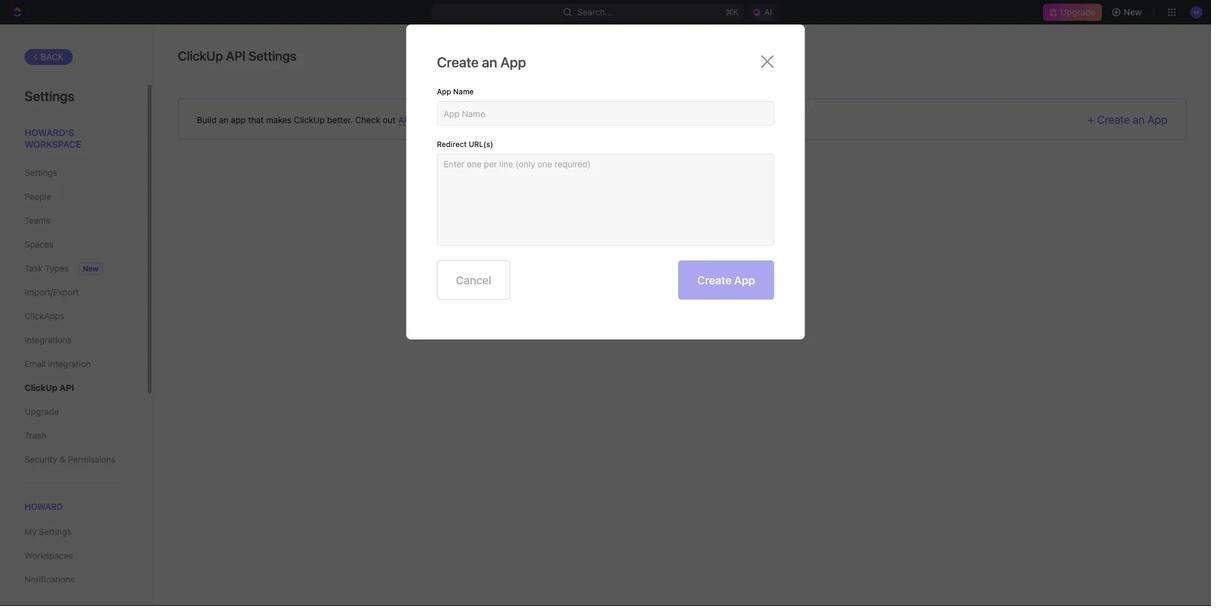 Task type: locate. For each thing, give the bounding box(es) containing it.
create inside button
[[697, 273, 732, 287]]

howard's workspace
[[25, 127, 81, 150]]

upgrade link down clickup api link
[[25, 402, 122, 422]]

⌘k
[[725, 7, 739, 17]]

0 vertical spatial clickup
[[178, 48, 223, 63]]

clickup inside settings element
[[25, 383, 57, 393]]

an right +
[[1133, 113, 1145, 126]]

create for create an app
[[437, 54, 479, 71]]

security
[[25, 455, 57, 465]]

new
[[1124, 7, 1142, 17], [83, 265, 98, 273]]

new inside new button
[[1124, 7, 1142, 17]]

app
[[500, 54, 526, 71], [437, 87, 451, 96], [1147, 113, 1167, 126], [734, 273, 755, 287]]

settings
[[248, 48, 296, 63], [25, 88, 74, 104], [25, 168, 57, 178], [39, 527, 72, 537]]

0 vertical spatial new
[[1124, 7, 1142, 17]]

my settings link
[[25, 522, 122, 543]]

1 vertical spatial upgrade
[[25, 407, 59, 417]]

1 horizontal spatial clickup
[[178, 48, 223, 63]]

2 horizontal spatial create
[[1097, 113, 1130, 126]]

1 horizontal spatial upgrade link
[[1043, 4, 1102, 21]]

app inside button
[[734, 273, 755, 287]]

create an app dialog
[[406, 25, 805, 340]]

0 horizontal spatial clickup
[[25, 383, 57, 393]]

0 horizontal spatial create
[[437, 54, 479, 71]]

email integration link
[[25, 354, 122, 375]]

task
[[25, 263, 43, 273]]

teams
[[25, 216, 50, 226]]

2 vertical spatial api
[[60, 383, 74, 393]]

an for build an app that makes clickup better. check out api documentation to get started.
[[219, 115, 228, 125]]

0 horizontal spatial api
[[60, 383, 74, 393]]

check
[[355, 115, 380, 125]]

workspace
[[25, 139, 81, 150]]

teams link
[[25, 210, 122, 231]]

howard's
[[25, 127, 74, 138]]

an for create an app
[[482, 54, 497, 71]]

upgrade link left new button
[[1043, 4, 1102, 21]]

types
[[45, 263, 69, 273]]

clickup api settings
[[178, 48, 296, 63]]

1 horizontal spatial create
[[697, 273, 732, 287]]

people
[[25, 192, 52, 202]]

an left app
[[219, 115, 228, 125]]

new button
[[1107, 2, 1149, 22]]

howard
[[25, 502, 63, 512]]

spaces
[[25, 239, 54, 250]]

create app
[[697, 273, 755, 287]]

clickup for clickup api settings
[[178, 48, 223, 63]]

that
[[248, 115, 264, 125]]

clickup
[[178, 48, 223, 63], [294, 115, 325, 125], [25, 383, 57, 393]]

notifications link
[[25, 570, 122, 591]]

2 horizontal spatial clickup
[[294, 115, 325, 125]]

api inside settings element
[[60, 383, 74, 393]]

1 horizontal spatial api
[[226, 48, 246, 63]]

1 horizontal spatial an
[[482, 54, 497, 71]]

1 vertical spatial clickup
[[294, 115, 325, 125]]

&
[[59, 455, 65, 465]]

build
[[197, 115, 217, 125]]

import/export
[[25, 287, 79, 297]]

upgrade
[[1060, 7, 1096, 17], [25, 407, 59, 417]]

url(s)
[[469, 140, 493, 148]]

an up 'get'
[[482, 54, 497, 71]]

create an app
[[437, 54, 526, 71]]

build an app that makes clickup better. check out api documentation to get started.
[[197, 115, 535, 125]]

upgrade up 'trash'
[[25, 407, 59, 417]]

app
[[231, 115, 246, 125]]

create
[[437, 54, 479, 71], [1097, 113, 1130, 126], [697, 273, 732, 287]]

integrations
[[25, 335, 72, 345]]

1 horizontal spatial new
[[1124, 7, 1142, 17]]

0 vertical spatial api
[[226, 48, 246, 63]]

settings link
[[25, 162, 122, 183]]

1 vertical spatial create
[[1097, 113, 1130, 126]]

workspaces
[[25, 551, 73, 561]]

out
[[383, 115, 396, 125]]

1 horizontal spatial upgrade
[[1060, 7, 1096, 17]]

0 vertical spatial create
[[437, 54, 479, 71]]

makes
[[266, 115, 292, 125]]

spaces link
[[25, 234, 122, 255]]

an inside dialog
[[482, 54, 497, 71]]

upgrade left new button
[[1060, 7, 1096, 17]]

1 vertical spatial new
[[83, 265, 98, 273]]

2 vertical spatial create
[[697, 273, 732, 287]]

api for clickup api
[[60, 383, 74, 393]]

api
[[226, 48, 246, 63], [398, 115, 412, 125], [60, 383, 74, 393]]

0 vertical spatial upgrade
[[1060, 7, 1096, 17]]

email
[[25, 359, 46, 369]]

clickapps
[[25, 311, 64, 321]]

0 vertical spatial upgrade link
[[1043, 4, 1102, 21]]

task types
[[25, 263, 69, 273]]

my settings
[[25, 527, 72, 537]]

2 vertical spatial clickup
[[25, 383, 57, 393]]

an
[[482, 54, 497, 71], [1133, 113, 1145, 126], [219, 115, 228, 125]]

create for create app
[[697, 273, 732, 287]]

0 horizontal spatial upgrade
[[25, 407, 59, 417]]

search...
[[577, 7, 612, 17]]

Enter one per line (only one required) text field
[[444, 160, 767, 240]]

integrations link
[[25, 330, 122, 351]]

back
[[40, 52, 64, 62]]

0 horizontal spatial new
[[83, 265, 98, 273]]

notifications
[[25, 575, 75, 585]]

documentation
[[414, 115, 476, 125]]

1 vertical spatial api
[[398, 115, 412, 125]]

0 horizontal spatial an
[[219, 115, 228, 125]]

email integration
[[25, 359, 91, 369]]

1 vertical spatial upgrade link
[[25, 402, 122, 422]]

upgrade link
[[1043, 4, 1102, 21], [25, 402, 122, 422]]



Task type: describe. For each thing, give the bounding box(es) containing it.
get
[[489, 115, 502, 125]]

na﻿me
[[453, 87, 474, 96]]

0 horizontal spatial upgrade link
[[25, 402, 122, 422]]

settings element
[[0, 25, 153, 606]]

trash
[[25, 431, 46, 441]]

import/export link
[[25, 282, 122, 303]]

api documentation link
[[398, 115, 476, 125]]

+ create an app
[[1088, 113, 1167, 126]]

permissions
[[68, 455, 116, 465]]

people link
[[25, 186, 122, 207]]

clickup api
[[25, 383, 74, 393]]

clickapps link
[[25, 306, 122, 327]]

better.
[[327, 115, 353, 125]]

clickup for clickup api
[[25, 383, 57, 393]]

security & permissions link
[[25, 449, 122, 470]]

cancel
[[456, 273, 491, 287]]

to
[[478, 115, 486, 125]]

trash link
[[25, 426, 122, 446]]

+
[[1088, 113, 1094, 126]]

upgrade inside settings element
[[25, 407, 59, 417]]

create app button
[[678, 261, 774, 300]]

2 horizontal spatial an
[[1133, 113, 1145, 126]]

clickup api link
[[25, 378, 122, 399]]

cancel button
[[437, 261, 510, 300]]

integration
[[48, 359, 91, 369]]

app na﻿me
[[437, 87, 474, 96]]

security & permissions
[[25, 455, 116, 465]]

my
[[25, 527, 37, 537]]

new inside settings element
[[83, 265, 98, 273]]

workspaces link
[[25, 546, 122, 567]]

redirect
[[437, 140, 467, 148]]

redirect url(s)
[[437, 140, 493, 148]]

api for clickup api settings
[[226, 48, 246, 63]]

2 horizontal spatial api
[[398, 115, 412, 125]]

back link
[[25, 49, 73, 65]]

App Na﻿me text field
[[444, 108, 767, 118]]

started.
[[504, 115, 535, 125]]



Task type: vqa. For each thing, say whether or not it's contained in the screenshot.
Import/Export
yes



